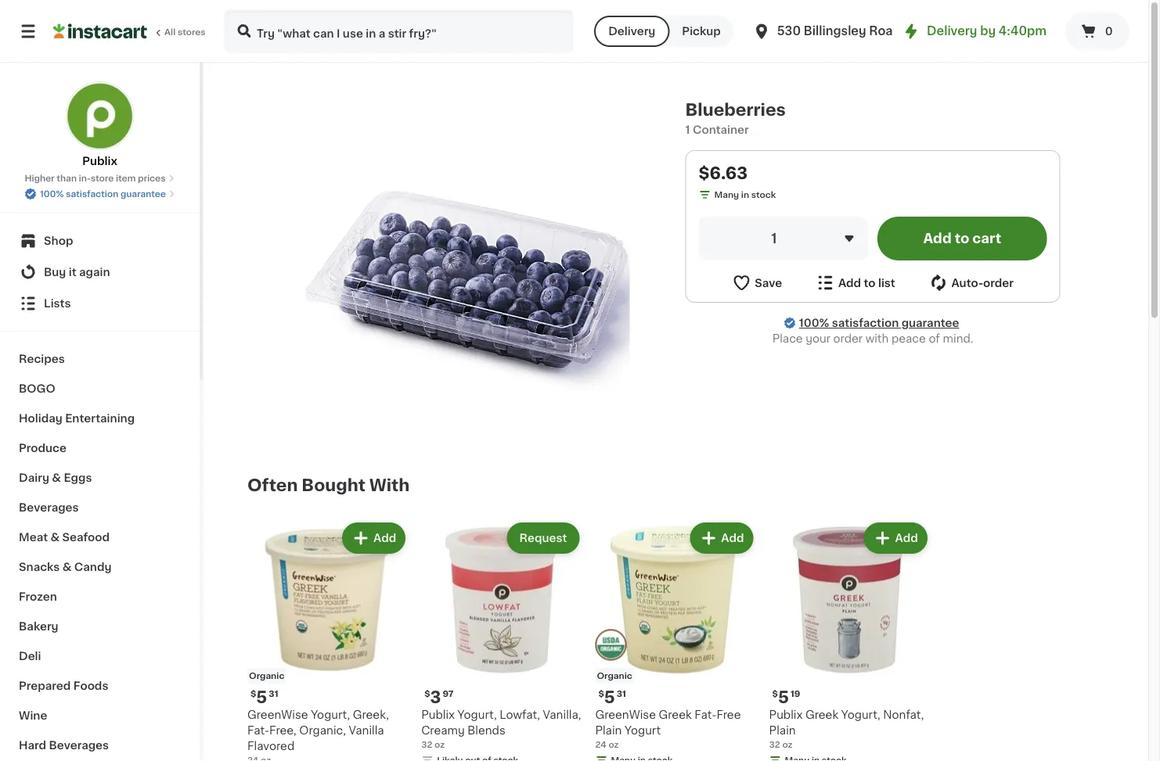 Task type: vqa. For each thing, say whether or not it's contained in the screenshot.
1st Organic
yes



Task type: describe. For each thing, give the bounding box(es) containing it.
bakery link
[[9, 612, 190, 642]]

yogurt, for organic,
[[311, 710, 350, 721]]

all
[[164, 28, 176, 36]]

add to cart
[[924, 232, 1002, 246]]

add to list button
[[816, 273, 896, 293]]

$ for publix greek yogurt, nonfat, plain
[[773, 690, 778, 699]]

buy it again link
[[9, 257, 190, 288]]

satisfaction inside button
[[66, 190, 118, 199]]

delivery button
[[595, 16, 670, 47]]

buy it again
[[44, 267, 110, 278]]

24
[[595, 741, 607, 750]]

higher than in-store item prices link
[[25, 172, 175, 185]]

free
[[717, 710, 741, 721]]

frozen
[[19, 592, 57, 603]]

plain for 32
[[769, 726, 796, 737]]

hard beverages link
[[9, 731, 190, 761]]

1 field
[[699, 217, 869, 261]]

4:40pm
[[999, 25, 1047, 37]]

1 product group from the left
[[247, 520, 409, 762]]

request
[[520, 533, 567, 544]]

1 vertical spatial order
[[834, 334, 863, 345]]

publix greek yogurt, nonfat, plain 32 oz
[[769, 710, 924, 750]]

stores
[[178, 28, 206, 36]]

item
[[116, 174, 136, 183]]

0 vertical spatial beverages
[[19, 503, 79, 514]]

flavored
[[247, 742, 295, 753]]

32 inside publix yogurt, lowfat, vanilla, creamy blends 32 oz
[[421, 741, 433, 750]]

add button for greenwise greek fat-free plain yogurt
[[692, 525, 752, 553]]

creamy
[[421, 726, 465, 737]]

add for greenwise greek fat-free plain yogurt
[[722, 533, 744, 544]]

5 for publix greek yogurt, nonfat, plain
[[778, 690, 789, 706]]

service type group
[[595, 16, 734, 47]]

delivery for delivery by 4:40pm
[[927, 25, 978, 37]]

again
[[79, 267, 110, 278]]

vanilla,
[[543, 710, 581, 721]]

add button for publix greek yogurt, nonfat, plain
[[866, 525, 926, 553]]

cart
[[973, 232, 1002, 246]]

higher
[[25, 174, 55, 183]]

store
[[91, 174, 114, 183]]

31 for greenwise yogurt, greek, fat-free, organic, vanilla flavored
[[269, 690, 278, 699]]

snacks & candy link
[[9, 553, 190, 583]]

bogo link
[[9, 374, 190, 404]]

& for dairy
[[52, 473, 61, 484]]

hard beverages
[[19, 741, 109, 752]]

seafood
[[62, 533, 110, 543]]

beverages link
[[9, 493, 190, 523]]

$ for publix yogurt, lowfat, vanilla, creamy blends
[[425, 690, 430, 699]]

1 vertical spatial 100% satisfaction guarantee
[[799, 318, 960, 329]]

add to cart button
[[878, 217, 1048, 261]]

3
[[430, 690, 441, 706]]

save button
[[732, 273, 782, 293]]

holiday entertaining
[[19, 413, 135, 424]]

publix link
[[65, 81, 134, 169]]

greenwise for plain
[[595, 710, 656, 721]]

eggs
[[64, 473, 92, 484]]

blueberries 1 container
[[686, 101, 786, 135]]

0
[[1106, 26, 1113, 37]]

auto-
[[952, 278, 984, 289]]

recipes link
[[9, 345, 190, 374]]

produce
[[19, 443, 67, 454]]

32 inside publix greek yogurt, nonfat, plain 32 oz
[[769, 741, 781, 750]]

530 billingsley road
[[778, 25, 901, 37]]

blueberries image
[[304, 113, 630, 439]]

road
[[869, 25, 901, 37]]

100% inside button
[[40, 190, 64, 199]]

mind.
[[943, 334, 974, 345]]

$ for greenwise greek fat-free plain yogurt
[[599, 690, 604, 699]]

it
[[69, 267, 76, 278]]

add for publix greek yogurt, nonfat, plain
[[896, 533, 918, 544]]

$6.63
[[699, 165, 748, 181]]

vanilla
[[349, 726, 384, 737]]

19
[[791, 690, 801, 699]]

1 vertical spatial beverages
[[49, 741, 109, 752]]

blueberries
[[686, 101, 786, 118]]

1 organic from the left
[[249, 672, 285, 681]]

nonfat,
[[884, 710, 924, 721]]

dairy
[[19, 473, 49, 484]]

$ 5 19
[[773, 690, 801, 706]]

auto-order
[[952, 278, 1014, 289]]

many
[[715, 191, 739, 199]]

greek for publix
[[806, 710, 839, 721]]

3 product group from the left
[[595, 520, 757, 762]]

97
[[443, 690, 454, 699]]

yogurt
[[625, 726, 661, 737]]

2 organic from the left
[[597, 672, 633, 681]]

delivery for delivery
[[609, 26, 656, 37]]

produce link
[[9, 434, 190, 464]]

stock
[[752, 191, 776, 199]]

blends
[[468, 726, 506, 737]]

instacart logo image
[[53, 22, 147, 41]]

yogurt, inside publix greek yogurt, nonfat, plain 32 oz
[[842, 710, 881, 721]]

meat & seafood link
[[9, 523, 190, 553]]

prepared
[[19, 681, 71, 692]]

dairy & eggs
[[19, 473, 92, 484]]

snacks
[[19, 562, 60, 573]]

31 for greenwise greek fat-free plain yogurt
[[617, 690, 626, 699]]



Task type: locate. For each thing, give the bounding box(es) containing it.
Search field
[[226, 11, 573, 52]]

add for greenwise yogurt, greek, fat-free, organic, vanilla flavored
[[374, 533, 396, 544]]

1 inside blueberries 1 container
[[686, 125, 690, 135]]

2 plain from the left
[[769, 726, 796, 737]]

1 $ from the left
[[251, 690, 256, 699]]

0 horizontal spatial plain
[[595, 726, 622, 737]]

pickup button
[[670, 16, 734, 47]]

greek for greenwise
[[659, 710, 692, 721]]

530
[[778, 25, 801, 37]]

guarantee down prices
[[121, 190, 166, 199]]

0 horizontal spatial fat-
[[247, 726, 269, 737]]

to left 'cart'
[[955, 232, 970, 246]]

of
[[929, 334, 940, 345]]

fat- inside greenwise yogurt, greek, fat-free, organic, vanilla flavored
[[247, 726, 269, 737]]

free,
[[269, 726, 297, 737]]

1 left container
[[686, 125, 690, 135]]

0 vertical spatial satisfaction
[[66, 190, 118, 199]]

often
[[247, 477, 298, 494]]

&
[[52, 473, 61, 484], [50, 533, 60, 543], [62, 562, 72, 573]]

shop
[[44, 236, 73, 247]]

1 vertical spatial guarantee
[[902, 318, 960, 329]]

2 horizontal spatial 5
[[778, 690, 789, 706]]

guarantee
[[121, 190, 166, 199], [902, 318, 960, 329]]

to inside add to list button
[[864, 278, 876, 289]]

& right meat
[[50, 533, 60, 543]]

yogurt,
[[311, 710, 350, 721], [458, 710, 497, 721], [842, 710, 881, 721]]

oz down $ 5 19
[[783, 741, 793, 750]]

2 32 from the left
[[769, 741, 781, 750]]

5 left 19
[[778, 690, 789, 706]]

1 horizontal spatial greek
[[806, 710, 839, 721]]

greenwise yogurt, greek, fat-free, organic, vanilla flavored
[[247, 710, 389, 753]]

2 yogurt, from the left
[[458, 710, 497, 721]]

& inside 'link'
[[50, 533, 60, 543]]

to inside add to cart button
[[955, 232, 970, 246]]

2 horizontal spatial yogurt,
[[842, 710, 881, 721]]

in-
[[79, 174, 91, 183]]

2 vertical spatial &
[[62, 562, 72, 573]]

1 horizontal spatial oz
[[609, 741, 619, 750]]

2 $ from the left
[[599, 690, 604, 699]]

32
[[421, 741, 433, 750], [769, 741, 781, 750]]

beverages down dairy & eggs
[[19, 503, 79, 514]]

100% satisfaction guarantee up with at the right top of the page
[[799, 318, 960, 329]]

& left "candy"
[[62, 562, 72, 573]]

oz inside the greenwise greek fat-free plain yogurt 24 oz
[[609, 741, 619, 750]]

buy
[[44, 267, 66, 278]]

by
[[981, 25, 996, 37]]

order inside button
[[984, 278, 1014, 289]]

bakery
[[19, 622, 58, 633]]

1 inside field
[[771, 232, 777, 246]]

2 greek from the left
[[806, 710, 839, 721]]

bought
[[302, 477, 366, 494]]

100% up your
[[799, 318, 830, 329]]

deli
[[19, 652, 41, 663]]

0 horizontal spatial 31
[[269, 690, 278, 699]]

0 vertical spatial fat-
[[695, 710, 717, 721]]

1 horizontal spatial delivery
[[927, 25, 978, 37]]

32 down creamy
[[421, 741, 433, 750]]

organic
[[249, 672, 285, 681], [597, 672, 633, 681]]

holiday entertaining link
[[9, 404, 190, 434]]

2 add button from the left
[[692, 525, 752, 553]]

& left eggs
[[52, 473, 61, 484]]

beverages down wine link
[[49, 741, 109, 752]]

greek inside publix greek yogurt, nonfat, plain 32 oz
[[806, 710, 839, 721]]

1 vertical spatial 1
[[771, 232, 777, 246]]

snacks & candy
[[19, 562, 112, 573]]

31 up free, at the bottom left of the page
[[269, 690, 278, 699]]

oz for 3
[[435, 741, 445, 750]]

0 horizontal spatial oz
[[435, 741, 445, 750]]

product group containing 3
[[421, 520, 583, 762]]

1 vertical spatial 100%
[[799, 318, 830, 329]]

all stores
[[164, 28, 206, 36]]

1 horizontal spatial $ 5 31
[[599, 690, 626, 706]]

meat
[[19, 533, 48, 543]]

1 up save
[[771, 232, 777, 246]]

32 down $ 5 19
[[769, 741, 781, 750]]

4 product group from the left
[[769, 520, 931, 762]]

31 up yogurt
[[617, 690, 626, 699]]

1 horizontal spatial yogurt,
[[458, 710, 497, 721]]

2 31 from the left
[[617, 690, 626, 699]]

0 vertical spatial order
[[984, 278, 1014, 289]]

$ 5 31 up free, at the bottom left of the page
[[251, 690, 278, 706]]

oz right 24 on the right bottom of page
[[609, 741, 619, 750]]

greenwise up yogurt
[[595, 710, 656, 721]]

0 vertical spatial guarantee
[[121, 190, 166, 199]]

to left list
[[864, 278, 876, 289]]

item badge image
[[595, 630, 627, 661]]

1 oz from the left
[[609, 741, 619, 750]]

$ left 19
[[773, 690, 778, 699]]

add button for greenwise yogurt, greek, fat-free, organic, vanilla flavored
[[344, 525, 404, 553]]

1 horizontal spatial publix
[[421, 710, 455, 721]]

publix up creamy
[[421, 710, 455, 721]]

0 horizontal spatial yogurt,
[[311, 710, 350, 721]]

0 horizontal spatial organic
[[249, 672, 285, 681]]

$ inside $ 3 97
[[425, 690, 430, 699]]

1 yogurt, from the left
[[311, 710, 350, 721]]

$
[[251, 690, 256, 699], [599, 690, 604, 699], [425, 690, 430, 699], [773, 690, 778, 699]]

1 vertical spatial satisfaction
[[832, 318, 899, 329]]

0 horizontal spatial order
[[834, 334, 863, 345]]

delivery inside button
[[609, 26, 656, 37]]

publix yogurt, lowfat, vanilla, creamy blends 32 oz
[[421, 710, 581, 750]]

1 greek from the left
[[659, 710, 692, 721]]

plain inside publix greek yogurt, nonfat, plain 32 oz
[[769, 726, 796, 737]]

oz inside publix yogurt, lowfat, vanilla, creamy blends 32 oz
[[435, 741, 445, 750]]

0 horizontal spatial 1
[[686, 125, 690, 135]]

0 horizontal spatial greek
[[659, 710, 692, 721]]

100% down higher
[[40, 190, 64, 199]]

1 horizontal spatial fat-
[[695, 710, 717, 721]]

greenwise inside the greenwise greek fat-free plain yogurt 24 oz
[[595, 710, 656, 721]]

publix inside 'link'
[[82, 156, 117, 167]]

& for meat
[[50, 533, 60, 543]]

0 horizontal spatial 100%
[[40, 190, 64, 199]]

holiday
[[19, 413, 62, 424]]

order down 'cart'
[[984, 278, 1014, 289]]

4 $ from the left
[[773, 690, 778, 699]]

5 up 24 on the right bottom of page
[[604, 690, 615, 706]]

1 horizontal spatial 32
[[769, 741, 781, 750]]

5
[[256, 690, 267, 706], [604, 690, 615, 706], [778, 690, 789, 706]]

place your order with peace of mind.
[[773, 334, 974, 345]]

lists
[[44, 298, 71, 309]]

2 $ 5 31 from the left
[[599, 690, 626, 706]]

item carousel region
[[226, 514, 1105, 762]]

organic down item badge image
[[597, 672, 633, 681]]

1 horizontal spatial 31
[[617, 690, 626, 699]]

5 for greenwise greek fat-free plain yogurt
[[604, 690, 615, 706]]

1 horizontal spatial plain
[[769, 726, 796, 737]]

100% satisfaction guarantee button
[[24, 185, 175, 200]]

0 vertical spatial &
[[52, 473, 61, 484]]

frozen link
[[9, 583, 190, 612]]

yogurt, left "nonfat,"
[[842, 710, 881, 721]]

3 $ from the left
[[425, 690, 430, 699]]

wine
[[19, 711, 47, 722]]

yogurt, for blends
[[458, 710, 497, 721]]

plain for yogurt
[[595, 726, 622, 737]]

recipes
[[19, 354, 65, 365]]

0 vertical spatial 100% satisfaction guarantee
[[40, 190, 166, 199]]

add to list
[[839, 278, 896, 289]]

greenwise for free,
[[247, 710, 308, 721]]

pickup
[[682, 26, 721, 37]]

$ 5 31 for greenwise greek fat-free plain yogurt
[[599, 690, 626, 706]]

1 vertical spatial fat-
[[247, 726, 269, 737]]

container
[[693, 125, 749, 135]]

to for list
[[864, 278, 876, 289]]

$ for greenwise yogurt, greek, fat-free, organic, vanilla flavored
[[251, 690, 256, 699]]

publix inside publix greek yogurt, nonfat, plain 32 oz
[[769, 710, 803, 721]]

order left with at the right top of the page
[[834, 334, 863, 345]]

2 horizontal spatial oz
[[783, 741, 793, 750]]

plain down $ 5 19
[[769, 726, 796, 737]]

3 oz from the left
[[783, 741, 793, 750]]

1 horizontal spatial 5
[[604, 690, 615, 706]]

0 horizontal spatial 5
[[256, 690, 267, 706]]

$ 5 31 up yogurt
[[599, 690, 626, 706]]

oz for 5
[[609, 741, 619, 750]]

1 add button from the left
[[344, 525, 404, 553]]

publix for 5
[[769, 710, 803, 721]]

2 horizontal spatial add button
[[866, 525, 926, 553]]

with
[[369, 477, 410, 494]]

1 $ 5 31 from the left
[[251, 690, 278, 706]]

candy
[[74, 562, 112, 573]]

0 horizontal spatial greenwise
[[247, 710, 308, 721]]

0 vertical spatial 100%
[[40, 190, 64, 199]]

0 horizontal spatial satisfaction
[[66, 190, 118, 199]]

$ 5 31 for greenwise yogurt, greek, fat-free, organic, vanilla flavored
[[251, 690, 278, 706]]

list
[[879, 278, 896, 289]]

1 horizontal spatial organic
[[597, 672, 633, 681]]

$ down item badge image
[[599, 690, 604, 699]]

entertaining
[[65, 413, 135, 424]]

greek
[[659, 710, 692, 721], [806, 710, 839, 721]]

many in stock
[[715, 191, 776, 199]]

0 horizontal spatial $ 5 31
[[251, 690, 278, 706]]

satisfaction down higher than in-store item prices
[[66, 190, 118, 199]]

1 horizontal spatial order
[[984, 278, 1014, 289]]

publix inside publix yogurt, lowfat, vanilla, creamy blends 32 oz
[[421, 710, 455, 721]]

0 vertical spatial 1
[[686, 125, 690, 135]]

1 greenwise from the left
[[247, 710, 308, 721]]

greenwise inside greenwise yogurt, greek, fat-free, organic, vanilla flavored
[[247, 710, 308, 721]]

1 horizontal spatial greenwise
[[595, 710, 656, 721]]

save
[[755, 278, 782, 289]]

1 vertical spatial to
[[864, 278, 876, 289]]

delivery left pickup
[[609, 26, 656, 37]]

100% satisfaction guarantee inside button
[[40, 190, 166, 199]]

deli link
[[9, 642, 190, 672]]

publix
[[82, 156, 117, 167], [421, 710, 455, 721], [769, 710, 803, 721]]

fat- inside the greenwise greek fat-free plain yogurt 24 oz
[[695, 710, 717, 721]]

delivery by 4:40pm
[[927, 25, 1047, 37]]

guarantee up of
[[902, 318, 960, 329]]

add inside button
[[924, 232, 952, 246]]

0 horizontal spatial 100% satisfaction guarantee
[[40, 190, 166, 199]]

3 5 from the left
[[778, 690, 789, 706]]

auto-order button
[[929, 273, 1014, 293]]

0 horizontal spatial to
[[864, 278, 876, 289]]

1 horizontal spatial add button
[[692, 525, 752, 553]]

5 up flavored
[[256, 690, 267, 706]]

$ up flavored
[[251, 690, 256, 699]]

greenwise greek fat-free plain yogurt 24 oz
[[595, 710, 741, 750]]

publix up 'higher than in-store item prices' link
[[82, 156, 117, 167]]

delivery inside 'link'
[[927, 25, 978, 37]]

0 horizontal spatial 32
[[421, 741, 433, 750]]

2 product group from the left
[[421, 520, 583, 762]]

guarantee inside button
[[121, 190, 166, 199]]

satisfaction up place your order with peace of mind.
[[832, 318, 899, 329]]

100% satisfaction guarantee down store in the top of the page
[[40, 190, 166, 199]]

yogurt, up organic,
[[311, 710, 350, 721]]

add inside button
[[839, 278, 862, 289]]

satisfaction
[[66, 190, 118, 199], [832, 318, 899, 329]]

publix logo image
[[65, 81, 134, 150]]

hard
[[19, 741, 46, 752]]

publix down $ 5 19
[[769, 710, 803, 721]]

organic up free, at the bottom left of the page
[[249, 672, 285, 681]]

1 31 from the left
[[269, 690, 278, 699]]

place
[[773, 334, 803, 345]]

delivery left the by
[[927, 25, 978, 37]]

$ left 97
[[425, 690, 430, 699]]

greenwise up free, at the bottom left of the page
[[247, 710, 308, 721]]

oz down creamy
[[435, 741, 445, 750]]

foods
[[73, 681, 108, 692]]

1 horizontal spatial to
[[955, 232, 970, 246]]

2 5 from the left
[[604, 690, 615, 706]]

greek,
[[353, 710, 389, 721]]

prepared foods link
[[9, 672, 190, 702]]

None search field
[[224, 9, 574, 53]]

1 horizontal spatial guarantee
[[902, 318, 960, 329]]

1 horizontal spatial 1
[[771, 232, 777, 246]]

oz inside publix greek yogurt, nonfat, plain 32 oz
[[783, 741, 793, 750]]

delivery by 4:40pm link
[[902, 22, 1047, 41]]

plain up 24 on the right bottom of page
[[595, 726, 622, 737]]

dairy & eggs link
[[9, 464, 190, 493]]

2 oz from the left
[[435, 741, 445, 750]]

1 horizontal spatial 100%
[[799, 318, 830, 329]]

yogurt, up the blends
[[458, 710, 497, 721]]

to
[[955, 232, 970, 246], [864, 278, 876, 289]]

higher than in-store item prices
[[25, 174, 166, 183]]

all stores link
[[53, 9, 207, 53]]

greek inside the greenwise greek fat-free plain yogurt 24 oz
[[659, 710, 692, 721]]

2 greenwise from the left
[[595, 710, 656, 721]]

$ 3 97
[[425, 690, 454, 706]]

& for snacks
[[62, 562, 72, 573]]

3 add button from the left
[[866, 525, 926, 553]]

1 5 from the left
[[256, 690, 267, 706]]

bogo
[[19, 384, 55, 395]]

publix for 3
[[421, 710, 455, 721]]

than
[[57, 174, 77, 183]]

530 billingsley road button
[[752, 9, 901, 53]]

plain inside the greenwise greek fat-free plain yogurt 24 oz
[[595, 726, 622, 737]]

1 horizontal spatial satisfaction
[[832, 318, 899, 329]]

to for cart
[[955, 232, 970, 246]]

0 horizontal spatial delivery
[[609, 26, 656, 37]]

lists link
[[9, 288, 190, 320]]

yogurt, inside publix yogurt, lowfat, vanilla, creamy blends 32 oz
[[458, 710, 497, 721]]

$ inside $ 5 19
[[773, 690, 778, 699]]

1 vertical spatial &
[[50, 533, 60, 543]]

0 horizontal spatial add button
[[344, 525, 404, 553]]

0 horizontal spatial guarantee
[[121, 190, 166, 199]]

1 plain from the left
[[595, 726, 622, 737]]

0 horizontal spatial publix
[[82, 156, 117, 167]]

billingsley
[[804, 25, 867, 37]]

1 32 from the left
[[421, 741, 433, 750]]

meat & seafood
[[19, 533, 110, 543]]

yogurt, inside greenwise yogurt, greek, fat-free, organic, vanilla flavored
[[311, 710, 350, 721]]

2 horizontal spatial publix
[[769, 710, 803, 721]]

3 yogurt, from the left
[[842, 710, 881, 721]]

1 horizontal spatial 100% satisfaction guarantee
[[799, 318, 960, 329]]

5 for greenwise yogurt, greek, fat-free, organic, vanilla flavored
[[256, 690, 267, 706]]

your
[[806, 334, 831, 345]]

prepared foods
[[19, 681, 108, 692]]

0 vertical spatial to
[[955, 232, 970, 246]]

product group
[[247, 520, 409, 762], [421, 520, 583, 762], [595, 520, 757, 762], [769, 520, 931, 762]]

add
[[924, 232, 952, 246], [839, 278, 862, 289], [374, 533, 396, 544], [722, 533, 744, 544], [896, 533, 918, 544]]



